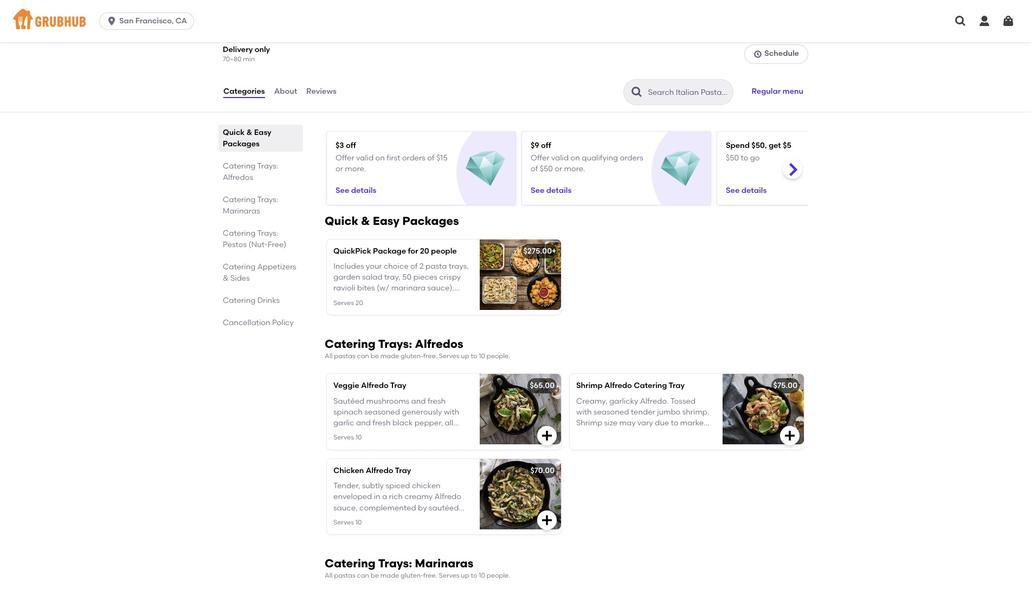 Task type: locate. For each thing, give the bounding box(es) containing it.
to inside spend $50, get $5 $50 to go
[[741, 154, 749, 163]]

crispy
[[439, 273, 461, 282]]

3 see details button from the left
[[726, 181, 767, 201]]

3 see details from the left
[[726, 186, 767, 195]]

1 see details from the left
[[336, 186, 377, 195]]

1 horizontal spatial quick
[[325, 214, 359, 228]]

free.
[[424, 353, 438, 360], [424, 572, 438, 580]]

packages up catering trays: alfredos
[[223, 139, 260, 148]]

made
[[381, 353, 399, 360], [381, 572, 399, 580]]

0 horizontal spatial promo image
[[466, 149, 506, 189]]

valid inside $3 off offer valid on first orders of $15 or more.
[[356, 154, 374, 163]]

pastas inside catering trays: marinaras all pastas can be made gluten-free. serves up to 10 people.
[[334, 572, 356, 580]]

valid left first
[[356, 154, 374, 163]]

ravioli
[[334, 284, 356, 293]]

1 offer from the left
[[336, 154, 355, 163]]

2 horizontal spatial see
[[726, 186, 740, 195]]

spend $50, get $5 $50 to go
[[726, 141, 792, 163]]

1 horizontal spatial see details button
[[531, 181, 572, 201]]

1 shrimp from the top
[[577, 382, 603, 391]]

svg image inside san francisco, ca 'button'
[[106, 16, 117, 27]]

more. inside $3 off offer valid on first orders of $15 or more.
[[345, 165, 366, 174]]

0 vertical spatial free.
[[424, 353, 438, 360]]

pieces
[[414, 273, 438, 282]]

1 vertical spatial quick & easy packages
[[325, 214, 459, 228]]

1 horizontal spatial orders
[[620, 154, 644, 163]]

on inside $9 off offer valid on qualifying orders of $50 or more.
[[571, 154, 580, 163]]

0 horizontal spatial marinaras
[[223, 206, 260, 216]]

catering trays: marinaras all pastas can be made gluten-free. serves up to 10 people.
[[325, 557, 511, 580]]

details down go on the top right
[[742, 186, 767, 195]]

trays: inside catering trays: marinaras all pastas can be made gluten-free. serves up to 10 people.
[[378, 557, 412, 571]]

alfredo for shrimp
[[605, 382, 632, 391]]

0 vertical spatial can
[[357, 353, 369, 360]]

& up catering trays: alfredos
[[247, 128, 252, 137]]

2 off from the left
[[541, 141, 552, 150]]

0 vertical spatial marinaras
[[223, 206, 260, 216]]

alfredos up catering trays: marinaras
[[223, 173, 253, 182]]

1 can from the top
[[357, 353, 369, 360]]

1 vertical spatial up
[[461, 572, 470, 580]]

2 made from the top
[[381, 572, 399, 580]]

free. inside catering trays: alfredos all pastas can be made gluten-free. serves up to 10 people.
[[424, 353, 438, 360]]

marinaras inside catering trays: marinaras
[[223, 206, 260, 216]]

catering inside catering trays: alfredos
[[223, 161, 256, 171]]

can for catering trays: alfredos
[[357, 353, 369, 360]]

2 see details button from the left
[[531, 181, 572, 201]]

with
[[577, 408, 592, 417]]

1 see details button from the left
[[336, 181, 377, 201]]

1 horizontal spatial marinaras
[[415, 557, 474, 571]]

0 horizontal spatial $50
[[540, 165, 553, 174]]

1 horizontal spatial see
[[531, 186, 545, 195]]

see details button for offer valid on qualifying orders of $50 or more.
[[531, 181, 572, 201]]

see details for offer valid on first orders of $15 or more.
[[336, 186, 377, 195]]

veggie alfredo tray image
[[480, 374, 561, 445]]

see details button down $3
[[336, 181, 377, 201]]

1 vertical spatial 20
[[356, 299, 363, 307]]

0 horizontal spatial quick & easy packages
[[223, 128, 272, 148]]

0 horizontal spatial orders
[[402, 154, 426, 163]]

1 horizontal spatial easy
[[373, 214, 400, 228]]

be inside catering trays: marinaras all pastas can be made gluten-free. serves up to 10 people.
[[371, 572, 379, 580]]

garlic
[[350, 295, 371, 304]]

0 horizontal spatial off
[[346, 141, 356, 150]]

orders inside $3 off offer valid on first orders of $15 or more.
[[402, 154, 426, 163]]

see details button for offer valid on first orders of $15 or more.
[[336, 181, 377, 201]]

quick & easy packages
[[223, 128, 272, 148], [325, 214, 459, 228]]

pastas for catering trays: marinaras
[[334, 572, 356, 580]]

quick & easy packages up catering trays: alfredos
[[223, 128, 272, 148]]

1 vertical spatial can
[[357, 572, 369, 580]]

about button
[[274, 72, 298, 112]]

0 vertical spatial all
[[325, 353, 333, 360]]

3 details from the left
[[742, 186, 767, 195]]

1 horizontal spatial off
[[541, 141, 552, 150]]

see details button down go on the top right
[[726, 181, 767, 201]]

made inside catering trays: marinaras all pastas can be made gluten-free. serves up to 10 people.
[[381, 572, 399, 580]]

2 horizontal spatial &
[[361, 214, 370, 228]]

& inside catering appetizers & sides
[[223, 274, 229, 283]]

1 horizontal spatial quick & easy packages
[[325, 214, 459, 228]]

2 serves 10 from the top
[[334, 519, 362, 527]]

1 horizontal spatial promo image
[[661, 149, 701, 189]]

1 vertical spatial quick
[[325, 214, 359, 228]]

on for first
[[376, 154, 385, 163]]

can inside catering trays: marinaras all pastas can be made gluten-free. serves up to 10 people.
[[357, 572, 369, 580]]

valid left qualifying
[[552, 154, 569, 163]]

1 vertical spatial be
[[371, 572, 379, 580]]

off right $9
[[541, 141, 552, 150]]

1 horizontal spatial offer
[[531, 154, 550, 163]]

promo image for offer valid on first orders of $15 or more.
[[466, 149, 506, 189]]

packages up people
[[403, 214, 459, 228]]

promo image
[[466, 149, 506, 189], [661, 149, 701, 189]]

of
[[428, 154, 435, 163], [531, 165, 538, 174], [411, 262, 418, 271]]

marinaras inside catering trays: marinaras all pastas can be made gluten-free. serves up to 10 people.
[[415, 557, 474, 571]]

0 horizontal spatial see
[[336, 186, 350, 195]]

serves 10 up chicken
[[334, 434, 362, 442]]

1 people. from the top
[[487, 353, 511, 360]]

1 horizontal spatial of
[[428, 154, 435, 163]]

catering inside catering trays: marinaras all pastas can be made gluten-free. serves up to 10 people.
[[325, 557, 376, 571]]

orders inside $9 off offer valid on qualifying orders of $50 or more.
[[620, 154, 644, 163]]

1 see from the left
[[336, 186, 350, 195]]

$3 off offer valid on first orders of $15 or more.
[[336, 141, 448, 174]]

trays: inside catering trays: marinaras
[[257, 195, 279, 204]]

see details button down $9
[[531, 181, 572, 201]]

serves inside catering trays: marinaras all pastas can be made gluten-free. serves up to 10 people.
[[439, 572, 460, 580]]

flatbread
[[373, 295, 407, 304]]

svg image
[[1002, 15, 1015, 28], [541, 429, 554, 442], [784, 429, 797, 442], [541, 514, 554, 527]]

1 horizontal spatial details
[[547, 186, 572, 195]]

alfredos down (36
[[415, 337, 464, 351]]

offer down $3
[[336, 154, 355, 163]]

2 valid from the left
[[552, 154, 569, 163]]

catering for catering drinks
[[223, 296, 256, 305]]

on
[[376, 154, 385, 163], [571, 154, 580, 163]]

of for $15
[[428, 154, 435, 163]]

2 see from the left
[[531, 186, 545, 195]]

0 horizontal spatial quick
[[223, 128, 245, 137]]

1 pastas from the top
[[334, 353, 356, 360]]

easy
[[254, 128, 272, 137], [373, 214, 400, 228]]

+
[[552, 247, 557, 256]]

0 vertical spatial gluten-
[[401, 353, 424, 360]]

free. for marinaras
[[424, 572, 438, 580]]

see details button
[[336, 181, 377, 201], [531, 181, 572, 201], [726, 181, 767, 201]]

1 vertical spatial made
[[381, 572, 399, 580]]

on left qualifying
[[571, 154, 580, 163]]

of for $50
[[531, 165, 538, 174]]

catering inside catering trays: marinaras
[[223, 195, 256, 204]]

0 horizontal spatial alfredos
[[223, 173, 253, 182]]

up inside catering trays: marinaras all pastas can be made gluten-free. serves up to 10 people.
[[461, 572, 470, 580]]

all inside catering trays: alfredos all pastas can be made gluten-free. serves up to 10 people.
[[325, 353, 333, 360]]

tender
[[631, 408, 656, 417]]

on left first
[[376, 154, 385, 163]]

1 vertical spatial pastas
[[334, 572, 356, 580]]

1 vertical spatial marinaras
[[415, 557, 474, 571]]

& left sides on the top of the page
[[223, 274, 229, 283]]

quick down categories button
[[223, 128, 245, 137]]

orders
[[402, 154, 426, 163], [620, 154, 644, 163]]

1 details from the left
[[351, 186, 377, 195]]

10
[[479, 353, 485, 360], [356, 434, 362, 442], [356, 519, 362, 527], [479, 572, 485, 580]]

get
[[769, 141, 782, 150]]

1 more. from the left
[[345, 165, 366, 174]]

can for catering trays: marinaras
[[357, 572, 369, 580]]

valid inside $9 off offer valid on qualifying orders of $50 or more.
[[552, 154, 569, 163]]

up inside catering trays: alfredos all pastas can be made gluten-free. serves up to 10 people.
[[461, 353, 470, 360]]

alfredo
[[361, 382, 389, 391], [605, 382, 632, 391], [366, 466, 394, 476]]

(nut-
[[249, 240, 268, 249]]

of inside $9 off offer valid on qualifying orders of $50 or more.
[[531, 165, 538, 174]]

tray,
[[384, 273, 401, 282]]

main navigation navigation
[[0, 0, 1032, 42]]

quickpick
[[334, 247, 371, 256]]

10 inside catering trays: marinaras all pastas can be made gluten-free. serves up to 10 people.
[[479, 572, 485, 580]]

see down spend
[[726, 186, 740, 195]]

2 details from the left
[[547, 186, 572, 195]]

serves for quickpick package for 20 people
[[334, 299, 354, 307]]

& up quickpick
[[361, 214, 370, 228]]

1 horizontal spatial more.
[[564, 165, 586, 174]]

2 see details from the left
[[531, 186, 572, 195]]

20 down bites
[[356, 299, 363, 307]]

0 vertical spatial made
[[381, 353, 399, 360]]

2 vertical spatial &
[[223, 274, 229, 283]]

or inside $3 off offer valid on first orders of $15 or more.
[[336, 165, 343, 174]]

easy up package
[[373, 214, 400, 228]]

1 horizontal spatial 20
[[420, 247, 429, 256]]

1 off from the left
[[346, 141, 356, 150]]

offer inside $9 off offer valid on qualifying orders of $50 or more.
[[531, 154, 550, 163]]

tray for $70.00
[[395, 466, 411, 476]]

tray
[[390, 382, 407, 391], [669, 382, 685, 391], [395, 466, 411, 476]]

1 on from the left
[[376, 154, 385, 163]]

catering inside the "catering trays: pestos (nut-free)"
[[223, 229, 256, 238]]

2 horizontal spatial see details button
[[726, 181, 767, 201]]

pieces).
[[439, 295, 468, 304]]

1 all from the top
[[325, 353, 333, 360]]

packages
[[223, 139, 260, 148], [403, 214, 459, 228]]

0 vertical spatial pastas
[[334, 353, 356, 360]]

0 vertical spatial $50
[[726, 154, 739, 163]]

0 horizontal spatial or
[[336, 165, 343, 174]]

catering inside catering trays: alfredos all pastas can be made gluten-free. serves up to 10 people.
[[325, 337, 376, 351]]

0 horizontal spatial valid
[[356, 154, 374, 163]]

alfredo right chicken
[[366, 466, 394, 476]]

be inside catering trays: alfredos all pastas can be made gluten-free. serves up to 10 people.
[[371, 353, 379, 360]]

trays: for catering trays: alfredos all pastas can be made gluten-free. serves up to 10 people.
[[378, 337, 412, 351]]

2 gluten- from the top
[[401, 572, 424, 580]]

garlicky
[[610, 397, 639, 406]]

all
[[325, 353, 333, 360], [325, 572, 333, 580]]

easy up catering trays: alfredos
[[254, 128, 272, 137]]

see details
[[336, 186, 377, 195], [531, 186, 572, 195], [726, 186, 767, 195]]

of inside $3 off offer valid on first orders of $15 or more.
[[428, 154, 435, 163]]

catering inside catering appetizers & sides
[[223, 262, 256, 272]]

trays:
[[257, 161, 279, 171], [257, 195, 279, 204], [257, 229, 279, 238], [378, 337, 412, 351], [378, 557, 412, 571]]

gluten-
[[401, 353, 424, 360], [401, 572, 424, 580]]

shrimp alfredo catering tray image
[[723, 374, 804, 445]]

$50,
[[752, 141, 767, 150]]

$75.00
[[774, 382, 798, 391]]

2 horizontal spatial see details
[[726, 186, 767, 195]]

svg image inside main navigation navigation
[[1002, 15, 1015, 28]]

offer for $3
[[336, 154, 355, 163]]

reviews button
[[306, 72, 337, 112]]

$3
[[336, 141, 344, 150]]

see for $50 to go
[[726, 186, 740, 195]]

includes
[[334, 262, 364, 271]]

people. inside catering trays: marinaras all pastas can be made gluten-free. serves up to 10 people.
[[487, 572, 511, 580]]

alfredos inside catering trays: alfredos
[[223, 173, 253, 182]]

1 free. from the top
[[424, 353, 438, 360]]

serves 10
[[334, 434, 362, 442], [334, 519, 362, 527]]

1 made from the top
[[381, 353, 399, 360]]

1 vertical spatial all
[[325, 572, 333, 580]]

regular menu button
[[747, 80, 809, 104]]

to inside catering trays: marinaras all pastas can be made gluten-free. serves up to 10 people.
[[471, 572, 478, 580]]

0 horizontal spatial see details button
[[336, 181, 377, 201]]

on inside $3 off offer valid on first orders of $15 or more.
[[376, 154, 385, 163]]

menu
[[783, 87, 804, 96]]

0 vertical spatial easy
[[254, 128, 272, 137]]

offer for $9
[[531, 154, 550, 163]]

or inside $9 off offer valid on qualifying orders of $50 or more.
[[555, 165, 563, 174]]

1 horizontal spatial see details
[[531, 186, 572, 195]]

2 free. from the top
[[424, 572, 438, 580]]

up
[[461, 353, 470, 360], [461, 572, 470, 580]]

details down $9 off offer valid on qualifying orders of $50 or more.
[[547, 186, 572, 195]]

see details down $9
[[531, 186, 572, 195]]

people. inside catering trays: alfredos all pastas can be made gluten-free. serves up to 10 people.
[[487, 353, 511, 360]]

made inside catering trays: alfredos all pastas can be made gluten-free. serves up to 10 people.
[[381, 353, 399, 360]]

alfredos inside catering trays: alfredos all pastas can be made gluten-free. serves up to 10 people.
[[415, 337, 464, 351]]

more. inside $9 off offer valid on qualifying orders of $50 or more.
[[564, 165, 586, 174]]

svg image inside schedule button
[[754, 50, 763, 58]]

promo image for offer valid on qualifying orders of $50 or more.
[[661, 149, 701, 189]]

serves inside catering trays: alfredos all pastas can be made gluten-free. serves up to 10 people.
[[439, 353, 460, 360]]

more. for first
[[345, 165, 366, 174]]

1 serves 10 from the top
[[334, 434, 362, 442]]

pastas
[[334, 353, 356, 360], [334, 572, 356, 580]]

of left $15
[[428, 154, 435, 163]]

schedule
[[765, 49, 800, 58]]

orders right qualifying
[[620, 154, 644, 163]]

may
[[620, 419, 636, 428]]

0 vertical spatial of
[[428, 154, 435, 163]]

to
[[741, 154, 749, 163], [471, 353, 478, 360], [671, 419, 679, 428], [471, 572, 478, 580]]

shrimp up creamy,
[[577, 382, 603, 391]]

catering drinks
[[223, 296, 280, 305]]

catering
[[223, 161, 256, 171], [223, 195, 256, 204], [223, 229, 256, 238], [223, 262, 256, 272], [223, 296, 256, 305], [325, 337, 376, 351], [634, 382, 667, 391], [325, 557, 376, 571]]

20 right for
[[420, 247, 429, 256]]

alfredo right veggie
[[361, 382, 389, 391]]

francisco,
[[135, 16, 174, 25]]

1 vertical spatial $50
[[540, 165, 553, 174]]

shrimp down with at the right
[[577, 419, 603, 428]]

0 horizontal spatial details
[[351, 186, 377, 195]]

1 valid from the left
[[356, 154, 374, 163]]

2 people. from the top
[[487, 572, 511, 580]]

1 up from the top
[[461, 353, 470, 360]]

0 horizontal spatial see details
[[336, 186, 377, 195]]

details for offer valid on qualifying orders of $50 or more.
[[547, 186, 572, 195]]

off inside $9 off offer valid on qualifying orders of $50 or more.
[[541, 141, 552, 150]]

veggie
[[334, 382, 359, 391]]

trays: for catering trays: pestos (nut-free)
[[257, 229, 279, 238]]

choice
[[384, 262, 409, 271]]

catering trays: alfredos
[[223, 161, 279, 182]]

catering for catering trays: alfredos all pastas can be made gluten-free. serves up to 10 people.
[[325, 337, 376, 351]]

catering for catering trays: pestos (nut-free)
[[223, 229, 256, 238]]

shrimp
[[577, 382, 603, 391], [577, 419, 603, 428]]

0 vertical spatial alfredos
[[223, 173, 253, 182]]

about
[[274, 87, 297, 96]]

see details for offer valid on qualifying orders of $50 or more.
[[531, 186, 572, 195]]

serves for chicken alfredo tray
[[334, 519, 354, 527]]

0 horizontal spatial more.
[[345, 165, 366, 174]]

1 horizontal spatial $50
[[726, 154, 739, 163]]

serves 10 down chicken
[[334, 519, 362, 527]]

3 see from the left
[[726, 186, 740, 195]]

2 vertical spatial of
[[411, 262, 418, 271]]

1 vertical spatial alfredos
[[415, 337, 464, 351]]

offer down $9
[[531, 154, 550, 163]]

1 or from the left
[[336, 165, 343, 174]]

2 up from the top
[[461, 572, 470, 580]]

offer inside $3 off offer valid on first orders of $15 or more.
[[336, 154, 355, 163]]

1 horizontal spatial alfredos
[[415, 337, 464, 351]]

see
[[336, 186, 350, 195], [531, 186, 545, 195], [726, 186, 740, 195]]

1 horizontal spatial or
[[555, 165, 563, 174]]

2 offer from the left
[[531, 154, 550, 163]]

svg image for $70.00
[[541, 514, 554, 527]]

can inside catering trays: alfredos all pastas can be made gluten-free. serves up to 10 people.
[[357, 353, 369, 360]]

$50 inside $9 off offer valid on qualifying orders of $50 or more.
[[540, 165, 553, 174]]

off
[[346, 141, 356, 150], [541, 141, 552, 150]]

quick & easy packages up package
[[325, 214, 459, 228]]

quickpick package for 20 people image
[[480, 240, 561, 310]]

of inside includes your choice of 2 pasta trays, garden salad tray, 50 pieces crispy ravioli bites (w/ marinara sauce), and garlic flatbread tray (36 pieces).
[[411, 262, 418, 271]]

0 vertical spatial packages
[[223, 139, 260, 148]]

$50 inside spend $50, get $5 $50 to go
[[726, 154, 739, 163]]

more.
[[345, 165, 366, 174], [564, 165, 586, 174]]

off right $3
[[346, 141, 356, 150]]

see down $3
[[336, 186, 350, 195]]

bites
[[357, 284, 375, 293]]

details
[[351, 186, 377, 195], [547, 186, 572, 195], [742, 186, 767, 195]]

&
[[247, 128, 252, 137], [361, 214, 370, 228], [223, 274, 229, 283]]

schedule button
[[745, 44, 809, 64]]

see details down go on the top right
[[726, 186, 767, 195]]

valid for $9 off
[[552, 154, 569, 163]]

more. for qualifying
[[564, 165, 586, 174]]

see for offer valid on first orders of $15 or more.
[[336, 186, 350, 195]]

1 horizontal spatial valid
[[552, 154, 569, 163]]

package
[[373, 247, 406, 256]]

0 horizontal spatial offer
[[336, 154, 355, 163]]

0 horizontal spatial of
[[411, 262, 418, 271]]

1 vertical spatial free.
[[424, 572, 438, 580]]

valid
[[356, 154, 374, 163], [552, 154, 569, 163]]

alfredo up garlicky
[[605, 382, 632, 391]]

2 horizontal spatial of
[[531, 165, 538, 174]]

1 orders from the left
[[402, 154, 426, 163]]

2 pastas from the top
[[334, 572, 356, 580]]

only
[[255, 45, 270, 54]]

marinaras for catering trays: marinaras all pastas can be made gluten-free. serves up to 10 people.
[[415, 557, 474, 571]]

1 vertical spatial gluten-
[[401, 572, 424, 580]]

pastas inside catering trays: alfredos all pastas can be made gluten-free. serves up to 10 people.
[[334, 353, 356, 360]]

pastas for catering trays: alfredos
[[334, 353, 356, 360]]

svg image
[[955, 15, 968, 28], [979, 15, 992, 28], [106, 16, 117, 27], [754, 50, 763, 58]]

alfredos for catering trays: alfredos
[[223, 173, 253, 182]]

1 vertical spatial people.
[[487, 572, 511, 580]]

of left 2
[[411, 262, 418, 271]]

regular menu
[[752, 87, 804, 96]]

free. inside catering trays: marinaras all pastas can be made gluten-free. serves up to 10 people.
[[424, 572, 438, 580]]

gluten- inside catering trays: alfredos all pastas can be made gluten-free. serves up to 10 people.
[[401, 353, 424, 360]]

see down $9
[[531, 186, 545, 195]]

all inside catering trays: marinaras all pastas can be made gluten-free. serves up to 10 people.
[[325, 572, 333, 580]]

0 horizontal spatial &
[[223, 274, 229, 283]]

see details for $50 to go
[[726, 186, 767, 195]]

1 be from the top
[[371, 353, 379, 360]]

0 vertical spatial be
[[371, 353, 379, 360]]

1 vertical spatial &
[[361, 214, 370, 228]]

1 vertical spatial of
[[531, 165, 538, 174]]

trays: inside the "catering trays: pestos (nut-free)"
[[257, 229, 279, 238]]

1 promo image from the left
[[466, 149, 506, 189]]

alfredos
[[223, 173, 253, 182], [415, 337, 464, 351]]

2 orders from the left
[[620, 154, 644, 163]]

1 horizontal spatial on
[[571, 154, 580, 163]]

70–80
[[223, 55, 242, 63]]

chicken alfredo tray
[[334, 466, 411, 476]]

orders right first
[[402, 154, 426, 163]]

10 inside catering trays: alfredos all pastas can be made gluten-free. serves up to 10 people.
[[479, 353, 485, 360]]

2 be from the top
[[371, 572, 379, 580]]

1 vertical spatial packages
[[403, 214, 459, 228]]

2 can from the top
[[357, 572, 369, 580]]

to inside catering trays: alfredos all pastas can be made gluten-free. serves up to 10 people.
[[471, 353, 478, 360]]

trays: inside catering trays: alfredos all pastas can be made gluten-free. serves up to 10 people.
[[378, 337, 412, 351]]

creamy, garlicky alfredo. tossed with seasoned tender jumbo shrimp. shrimp size may vary due to market availability.
[[577, 397, 710, 439]]

2 promo image from the left
[[661, 149, 701, 189]]

gluten- inside catering trays: marinaras all pastas can be made gluten-free. serves up to 10 people.
[[401, 572, 424, 580]]

quick up quickpick
[[325, 214, 359, 228]]

see details down $3
[[336, 186, 377, 195]]

0 horizontal spatial on
[[376, 154, 385, 163]]

of down $9
[[531, 165, 538, 174]]

off inside $3 off offer valid on first orders of $15 or more.
[[346, 141, 356, 150]]

sauce),
[[428, 284, 455, 293]]

0 vertical spatial &
[[247, 128, 252, 137]]

2 more. from the left
[[564, 165, 586, 174]]

serves 10 for veggie
[[334, 434, 362, 442]]

2 on from the left
[[571, 154, 580, 163]]

1 gluten- from the top
[[401, 353, 424, 360]]

1 vertical spatial serves 10
[[334, 519, 362, 527]]

0 vertical spatial up
[[461, 353, 470, 360]]

0 vertical spatial serves 10
[[334, 434, 362, 442]]

quick
[[223, 128, 245, 137], [325, 214, 359, 228]]

0 vertical spatial shrimp
[[577, 382, 603, 391]]

1 vertical spatial easy
[[373, 214, 400, 228]]

2 all from the top
[[325, 572, 333, 580]]

0 vertical spatial people.
[[487, 353, 511, 360]]

$275.00
[[524, 247, 552, 256]]

trays: inside catering trays: alfredos
[[257, 161, 279, 171]]

2 horizontal spatial details
[[742, 186, 767, 195]]

2 shrimp from the top
[[577, 419, 603, 428]]

1 vertical spatial shrimp
[[577, 419, 603, 428]]

trays: for catering trays: marinaras
[[257, 195, 279, 204]]

2 or from the left
[[555, 165, 563, 174]]

details down $3 off offer valid on first orders of $15 or more.
[[351, 186, 377, 195]]

serves
[[334, 299, 354, 307], [439, 353, 460, 360], [334, 434, 354, 442], [334, 519, 354, 527], [439, 572, 460, 580]]

catering trays: marinaras
[[223, 195, 279, 216]]

svg image for $75.00
[[784, 429, 797, 442]]



Task type: vqa. For each thing, say whether or not it's contained in the screenshot.
$3 off 'valid'
yes



Task type: describe. For each thing, give the bounding box(es) containing it.
chicken
[[334, 466, 364, 476]]

catering for catering trays: alfredos
[[223, 161, 256, 171]]

salad
[[362, 273, 383, 282]]

tray for $65.00
[[390, 382, 407, 391]]

regular
[[752, 87, 781, 96]]

due
[[655, 419, 669, 428]]

be for alfredos
[[371, 353, 379, 360]]

market
[[681, 419, 707, 428]]

seasoned
[[594, 408, 630, 417]]

0 vertical spatial quick & easy packages
[[223, 128, 272, 148]]

go
[[751, 154, 760, 163]]

gluten- for alfredos
[[401, 353, 424, 360]]

catering for catering appetizers & sides
[[223, 262, 256, 272]]

includes your choice of 2 pasta trays, garden salad tray, 50 pieces crispy ravioli bites (w/ marinara sauce), and garlic flatbread tray (36 pieces).
[[334, 262, 469, 304]]

1 horizontal spatial &
[[247, 128, 252, 137]]

size
[[605, 419, 618, 428]]

up for marinaras
[[461, 572, 470, 580]]

shrimp.
[[683, 408, 710, 417]]

details for $50 to go
[[742, 186, 767, 195]]

search icon image
[[631, 85, 644, 98]]

chicken alfredo tray image
[[480, 459, 561, 530]]

alfredos for catering trays: alfredos all pastas can be made gluten-free. serves up to 10 people.
[[415, 337, 464, 351]]

veggie alfredo tray
[[334, 382, 407, 391]]

catering trays: pestos (nut-free)
[[223, 229, 287, 249]]

0 horizontal spatial 20
[[356, 299, 363, 307]]

delivery only 70–80 min
[[223, 45, 270, 63]]

delivery
[[223, 45, 253, 54]]

orders for qualifying
[[620, 154, 644, 163]]

all for catering trays: alfredos
[[325, 353, 333, 360]]

policy
[[272, 318, 294, 327]]

$15
[[437, 154, 448, 163]]

or for $3 off
[[336, 165, 343, 174]]

creamy,
[[577, 397, 608, 406]]

free. for alfredos
[[424, 353, 438, 360]]

alfredo.
[[640, 397, 669, 406]]

gluten- for marinaras
[[401, 572, 424, 580]]

(w/
[[377, 284, 390, 293]]

first
[[387, 154, 400, 163]]

ca
[[176, 16, 187, 25]]

san francisco, ca button
[[99, 12, 199, 30]]

(36
[[426, 295, 437, 304]]

$9
[[531, 141, 540, 150]]

serves for veggie alfredo tray
[[334, 434, 354, 442]]

off for $3 off
[[346, 141, 356, 150]]

catering for catering trays: marinaras
[[223, 195, 256, 204]]

valid for $3 off
[[356, 154, 374, 163]]

san
[[119, 16, 134, 25]]

sides
[[230, 274, 250, 283]]

trays,
[[449, 262, 469, 271]]

marinara
[[391, 284, 426, 293]]

vary
[[638, 419, 654, 428]]

orders for first
[[402, 154, 426, 163]]

jumbo
[[658, 408, 681, 417]]

tossed
[[671, 397, 696, 406]]

categories button
[[223, 72, 266, 112]]

or for $9 off
[[555, 165, 563, 174]]

see for offer valid on qualifying orders of $50 or more.
[[531, 186, 545, 195]]

details for offer valid on first orders of $15 or more.
[[351, 186, 377, 195]]

appetizers
[[257, 262, 297, 272]]

0 vertical spatial 20
[[420, 247, 429, 256]]

serves 10 for chicken
[[334, 519, 362, 527]]

$9 off offer valid on qualifying orders of $50 or more.
[[531, 141, 644, 174]]

cancellation
[[223, 318, 270, 327]]

2
[[420, 262, 424, 271]]

people. for alfredos
[[487, 353, 511, 360]]

quickpick package for 20 people
[[334, 247, 457, 256]]

cancellation policy
[[223, 318, 294, 327]]

all for catering trays: marinaras
[[325, 572, 333, 580]]

people. for marinaras
[[487, 572, 511, 580]]

50
[[403, 273, 412, 282]]

qualifying
[[582, 154, 618, 163]]

alfredo for veggie
[[361, 382, 389, 391]]

see details button for $50 to go
[[726, 181, 767, 201]]

and
[[334, 295, 348, 304]]

availability.
[[577, 430, 618, 439]]

serves 20
[[334, 299, 363, 307]]

$5
[[783, 141, 792, 150]]

reviews
[[307, 87, 337, 96]]

categories
[[223, 87, 265, 96]]

drinks
[[257, 296, 280, 305]]

san francisco, ca
[[119, 16, 187, 25]]

made for alfredos
[[381, 353, 399, 360]]

$70.00
[[531, 466, 555, 476]]

off for $9 off
[[541, 141, 552, 150]]

$275.00 +
[[524, 247, 557, 256]]

trays: for catering trays: alfredos
[[257, 161, 279, 171]]

pasta
[[426, 262, 447, 271]]

shrimp inside the creamy, garlicky alfredo. tossed with seasoned tender jumbo shrimp. shrimp size may vary due to market availability.
[[577, 419, 603, 428]]

Search Italian Pasta Kitchen search field
[[647, 87, 730, 97]]

be for marinaras
[[371, 572, 379, 580]]

catering for catering trays: marinaras all pastas can be made gluten-free. serves up to 10 people.
[[325, 557, 376, 571]]

$65.00
[[530, 382, 555, 391]]

marinaras for catering trays: marinaras
[[223, 206, 260, 216]]

your
[[366, 262, 382, 271]]

shrimp alfredo catering tray
[[577, 382, 685, 391]]

svg image for $65.00
[[541, 429, 554, 442]]

to inside the creamy, garlicky alfredo. tossed with seasoned tender jumbo shrimp. shrimp size may vary due to market availability.
[[671, 419, 679, 428]]

free)
[[268, 240, 287, 249]]

min
[[243, 55, 255, 63]]

people
[[431, 247, 457, 256]]

spend
[[726, 141, 750, 150]]

made for marinaras
[[381, 572, 399, 580]]

trays: for catering trays: marinaras all pastas can be made gluten-free. serves up to 10 people.
[[378, 557, 412, 571]]

garden
[[334, 273, 360, 282]]

0 vertical spatial quick
[[223, 128, 245, 137]]

up for alfredos
[[461, 353, 470, 360]]

1 horizontal spatial packages
[[403, 214, 459, 228]]

pestos
[[223, 240, 247, 249]]

catering appetizers & sides
[[223, 262, 297, 283]]

0 horizontal spatial easy
[[254, 128, 272, 137]]

0 horizontal spatial packages
[[223, 139, 260, 148]]

alfredo for chicken
[[366, 466, 394, 476]]

on for qualifying
[[571, 154, 580, 163]]



